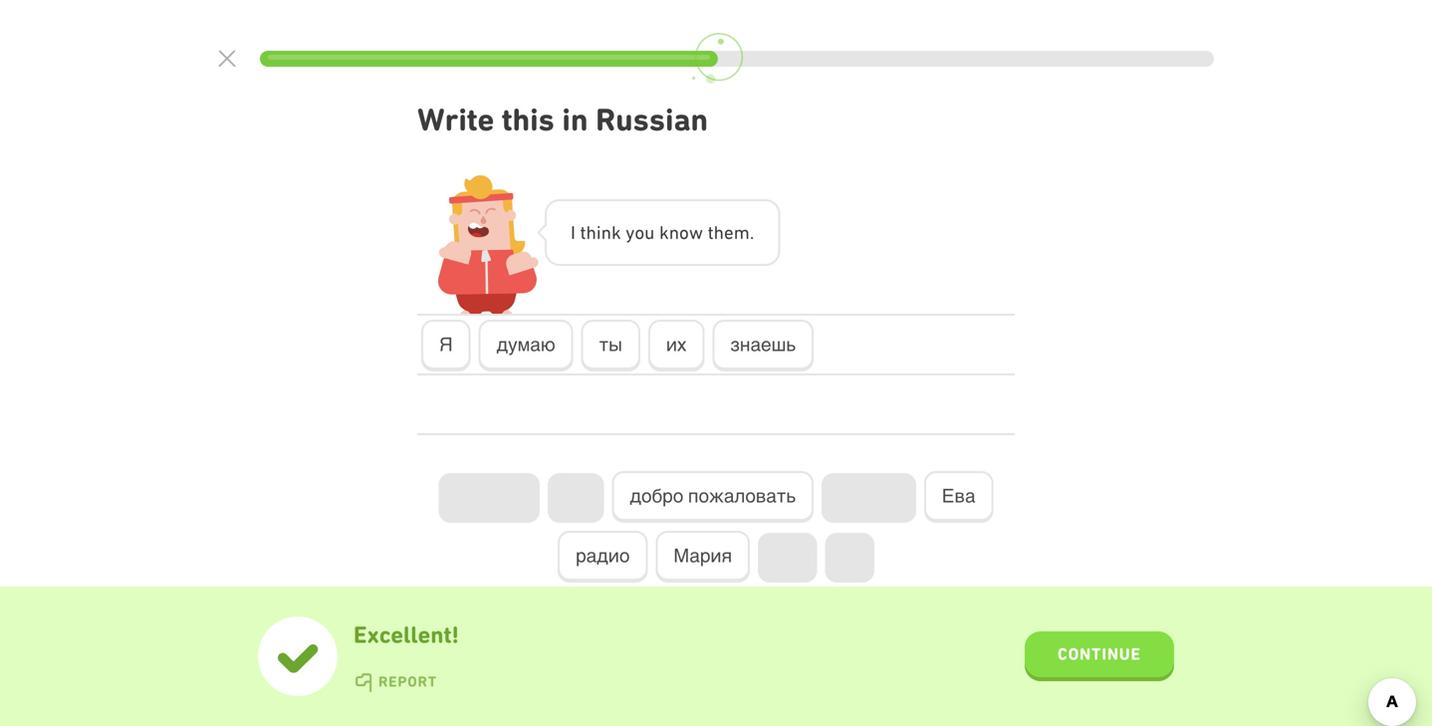 Task type: locate. For each thing, give the bounding box(es) containing it.
пожаловать
[[688, 485, 796, 507]]

0 horizontal spatial n
[[601, 222, 612, 243]]

m
[[734, 222, 750, 243]]

k n o w
[[660, 222, 703, 243]]

1 t from the left
[[580, 222, 586, 243]]

радио button
[[558, 531, 648, 583]]

i
[[597, 222, 601, 243]]

write
[[417, 101, 494, 138]]

0 horizontal spatial k
[[612, 222, 621, 243]]

знаешь
[[731, 334, 796, 355]]

мария button
[[656, 531, 750, 583]]

1 horizontal spatial n
[[669, 222, 680, 243]]

2 t from the left
[[708, 222, 714, 243]]

2 h from the left
[[714, 222, 724, 243]]

k left y
[[612, 222, 621, 243]]

добро пожаловать button
[[612, 471, 814, 523]]

1 o from the left
[[635, 222, 645, 243]]

1 k from the left
[[612, 222, 621, 243]]

o right u
[[680, 222, 689, 243]]

report
[[379, 673, 437, 690]]

h for i
[[586, 222, 597, 243]]

n left y
[[601, 222, 612, 243]]

u
[[645, 222, 655, 243]]

n
[[601, 222, 612, 243], [669, 222, 680, 243]]

1 h from the left
[[586, 222, 597, 243]]

t for t h i n k y o u
[[580, 222, 586, 243]]

добро
[[630, 485, 684, 507]]

думаю button
[[479, 320, 573, 372]]

h right w
[[714, 222, 724, 243]]

k right u
[[660, 222, 669, 243]]

n left w
[[669, 222, 680, 243]]

h
[[586, 222, 597, 243], [714, 222, 724, 243]]

0 horizontal spatial t
[[580, 222, 586, 243]]

1 horizontal spatial o
[[680, 222, 689, 243]]

continue
[[1058, 644, 1142, 664]]

1 horizontal spatial k
[[660, 222, 669, 243]]

in
[[562, 101, 588, 138]]

t for t h e m .
[[708, 222, 714, 243]]

радио
[[576, 545, 630, 566]]

добро пожаловать
[[630, 485, 796, 507]]

0 horizontal spatial h
[[586, 222, 597, 243]]

o
[[635, 222, 645, 243], [680, 222, 689, 243]]

0 horizontal spatial o
[[635, 222, 645, 243]]

excellent!
[[354, 621, 459, 649]]

t
[[580, 222, 586, 243], [708, 222, 714, 243]]

t right w
[[708, 222, 714, 243]]

this
[[502, 101, 555, 138]]

t right i
[[580, 222, 586, 243]]

o right i
[[635, 222, 645, 243]]

progress bar
[[260, 51, 1214, 67]]

ты button
[[581, 320, 640, 372]]

1 horizontal spatial h
[[714, 222, 724, 243]]

1 horizontal spatial t
[[708, 222, 714, 243]]

h right i
[[586, 222, 597, 243]]

k
[[612, 222, 621, 243], [660, 222, 669, 243]]

h for e
[[714, 222, 724, 243]]

2 n from the left
[[669, 222, 680, 243]]



Task type: vqa. For each thing, say whether or not it's contained in the screenshot.
t h i n k y o u
yes



Task type: describe. For each thing, give the bounding box(es) containing it.
ты
[[599, 334, 623, 355]]

write this in russian
[[417, 101, 708, 138]]

1 n from the left
[[601, 222, 612, 243]]

t h e m .
[[708, 222, 754, 243]]

e
[[724, 222, 734, 243]]

t h i n k y o u
[[580, 222, 655, 243]]

я button
[[421, 320, 471, 372]]

знаешь button
[[713, 320, 814, 372]]

russian
[[596, 101, 708, 138]]

их
[[666, 334, 687, 355]]

i
[[571, 222, 576, 243]]

мария
[[674, 545, 732, 566]]

report button
[[354, 673, 437, 693]]

2 k from the left
[[660, 222, 669, 243]]

их button
[[648, 320, 705, 372]]

ева
[[942, 485, 976, 507]]

я
[[439, 334, 453, 355]]

.
[[750, 222, 754, 243]]

continue button
[[1025, 632, 1175, 681]]

2 o from the left
[[680, 222, 689, 243]]

y
[[626, 222, 635, 243]]

думаю
[[497, 334, 556, 355]]

w
[[689, 222, 703, 243]]

ева button
[[924, 471, 994, 523]]



